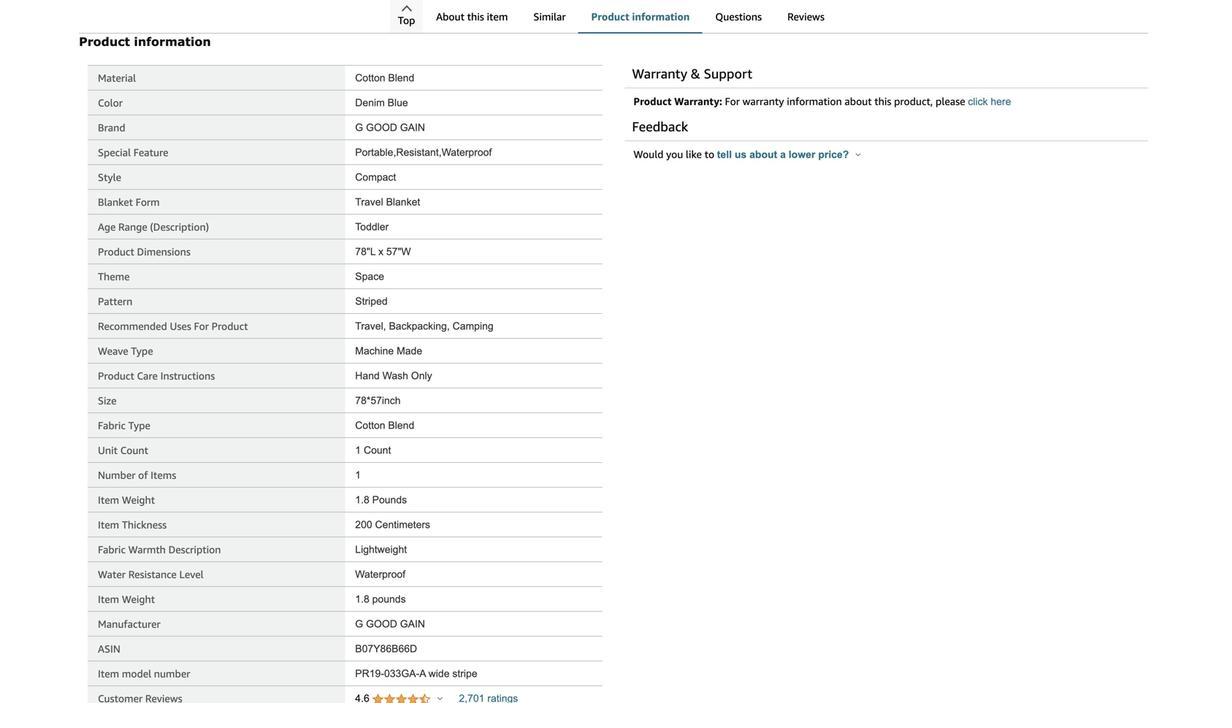 Task type: describe. For each thing, give the bounding box(es) containing it.
care
[[137, 370, 158, 382]]

thickness
[[122, 519, 167, 531]]

b07y86b66d
[[355, 644, 417, 655]]

reviews
[[788, 11, 825, 23]]

cotton for material
[[355, 72, 386, 84]]

price?
[[819, 149, 849, 160]]

weave
[[98, 345, 128, 357]]

centimeters
[[375, 520, 431, 531]]

denim blue
[[355, 97, 408, 108]]

g for brand
[[355, 122, 363, 133]]

cotton for fabric type
[[355, 420, 386, 431]]

g for manufacturer
[[355, 619, 363, 630]]

item for 1.8 pounds
[[98, 594, 119, 606]]

model
[[122, 668, 151, 680]]

good for brand
[[366, 122, 397, 133]]

pounds
[[372, 495, 407, 506]]

space
[[355, 271, 384, 282]]

2 horizontal spatial information
[[787, 95, 843, 107]]

here
[[991, 96, 1012, 107]]

travel,
[[355, 321, 386, 332]]

size
[[98, 395, 117, 407]]

please
[[936, 95, 966, 107]]

compact
[[355, 172, 396, 183]]

made
[[397, 346, 423, 357]]

78"l
[[355, 246, 376, 257]]

cotton blend for material
[[355, 72, 415, 84]]

tell
[[718, 149, 732, 160]]

200 centimeters
[[355, 520, 431, 531]]

manufacturer
[[98, 619, 161, 631]]

1 blanket from the left
[[98, 196, 133, 208]]

2 blanket from the left
[[386, 196, 420, 208]]

g good gain for brand
[[355, 122, 425, 133]]

wide
[[429, 669, 450, 680]]

dimensions
[[137, 246, 191, 258]]

&
[[691, 66, 701, 81]]

like
[[686, 148, 702, 160]]

fabric type
[[98, 420, 151, 432]]

1.8 for 1.8 pounds
[[355, 594, 370, 605]]

of
[[138, 469, 148, 481]]

warranty
[[743, 95, 785, 107]]

feedback
[[633, 119, 689, 134]]

style
[[98, 171, 121, 183]]

click here link
[[969, 96, 1012, 107]]

water resistance level
[[98, 569, 204, 581]]

g good gain for manufacturer
[[355, 619, 425, 630]]

a
[[781, 149, 786, 160]]

gain for brand
[[400, 122, 425, 133]]

lower
[[789, 149, 816, 160]]

age range (description)
[[98, 221, 209, 233]]

travel blanket
[[355, 196, 420, 208]]

weight for 1.8 pounds
[[122, 594, 155, 606]]

popover image
[[856, 153, 861, 156]]

1 count
[[355, 445, 391, 456]]

top
[[398, 14, 415, 26]]

good for manufacturer
[[366, 619, 397, 630]]

uses
[[170, 320, 191, 332]]

fabric for fabric type
[[98, 420, 126, 432]]

for for uses
[[194, 320, 209, 332]]

support
[[704, 66, 753, 81]]

item for 200 centimeters
[[98, 519, 119, 531]]

denim
[[355, 97, 385, 108]]

pr19-033ga-a wide stripe
[[355, 669, 478, 680]]

(description)
[[150, 221, 209, 233]]

pr19-
[[355, 669, 384, 680]]

warmth
[[128, 544, 166, 556]]

age
[[98, 221, 116, 233]]

hand wash only
[[355, 370, 432, 382]]

about
[[436, 11, 465, 23]]

1.8 pounds
[[355, 594, 406, 605]]

warranty:
[[675, 95, 723, 107]]

machine
[[355, 346, 394, 357]]

product warranty: for warranty information about this product, please click here
[[634, 95, 1012, 107]]

product dimensions
[[98, 246, 191, 258]]

warranty & support
[[633, 66, 753, 81]]

cotton blend for fabric type
[[355, 420, 415, 431]]

form
[[136, 196, 160, 208]]

number
[[154, 668, 190, 680]]

camping
[[453, 321, 494, 332]]

0 horizontal spatial product information
[[79, 34, 211, 48]]

only
[[411, 370, 432, 382]]

tell us about a lower price?
[[718, 149, 852, 160]]

us
[[735, 149, 747, 160]]

x
[[379, 246, 384, 257]]

lightweight
[[355, 544, 407, 556]]

weight for 1.8 pounds
[[122, 494, 155, 506]]

color
[[98, 97, 123, 109]]

78"l x 57"w
[[355, 246, 411, 257]]

item model number
[[98, 668, 190, 680]]

special
[[98, 146, 131, 158]]



Task type: vqa. For each thing, say whether or not it's contained in the screenshot.


Task type: locate. For each thing, give the bounding box(es) containing it.
2 good from the top
[[366, 619, 397, 630]]

to
[[705, 148, 715, 160]]

item weight for 1.8 pounds
[[98, 494, 155, 506]]

2 g good gain from the top
[[355, 619, 425, 630]]

0 vertical spatial blend
[[388, 72, 415, 84]]

4 item from the top
[[98, 668, 119, 680]]

blanket right travel
[[386, 196, 420, 208]]

0 vertical spatial about
[[845, 95, 872, 107]]

good
[[366, 122, 397, 133], [366, 619, 397, 630]]

1 item weight from the top
[[98, 494, 155, 506]]

g good gain down pounds
[[355, 619, 425, 630]]

range
[[118, 221, 147, 233]]

machine made
[[355, 346, 423, 357]]

product up material
[[79, 34, 130, 48]]

fabric up unit
[[98, 420, 126, 432]]

gain down pounds
[[400, 619, 425, 630]]

cotton blend up denim blue
[[355, 72, 415, 84]]

a
[[420, 669, 426, 680]]

0 vertical spatial 1.8
[[355, 495, 370, 506]]

product up theme
[[98, 246, 134, 258]]

product information
[[592, 11, 690, 23], [79, 34, 211, 48]]

pattern
[[98, 295, 133, 308]]

78*57inch
[[355, 395, 401, 407]]

blend down '78*57inch'
[[388, 420, 415, 431]]

gain up portable,resistant,waterproof
[[400, 122, 425, 133]]

popover image
[[438, 697, 443, 701]]

cotton up 1 count on the bottom left
[[355, 420, 386, 431]]

travel, backpacking, camping
[[355, 321, 494, 332]]

similar
[[534, 11, 566, 23]]

2 item weight from the top
[[98, 594, 155, 606]]

blend for material
[[388, 72, 415, 84]]

0 horizontal spatial for
[[194, 320, 209, 332]]

gain
[[400, 122, 425, 133], [400, 619, 425, 630]]

2 1 from the top
[[355, 470, 361, 481]]

item weight for 1.8 pounds
[[98, 594, 155, 606]]

about this item
[[436, 11, 508, 23]]

1 vertical spatial 1
[[355, 470, 361, 481]]

1 for 1 count
[[355, 445, 361, 456]]

g
[[355, 122, 363, 133], [355, 619, 363, 630]]

1 gain from the top
[[400, 122, 425, 133]]

1 g good gain from the top
[[355, 122, 425, 133]]

item
[[98, 494, 119, 506], [98, 519, 119, 531], [98, 594, 119, 606], [98, 668, 119, 680]]

type for weave type
[[131, 345, 153, 357]]

2 cotton blend from the top
[[355, 420, 415, 431]]

0 horizontal spatial about
[[750, 149, 778, 160]]

recommended
[[98, 320, 167, 332]]

product information up material
[[79, 34, 211, 48]]

item weight up item thickness
[[98, 494, 155, 506]]

fabric warmth description
[[98, 544, 221, 556]]

about up popover icon on the right of page
[[845, 95, 872, 107]]

0 vertical spatial good
[[366, 122, 397, 133]]

0 vertical spatial product information
[[592, 11, 690, 23]]

blue
[[388, 97, 408, 108]]

item left thickness
[[98, 519, 119, 531]]

0 vertical spatial cotton
[[355, 72, 386, 84]]

resistance
[[128, 569, 177, 581]]

would
[[634, 148, 664, 160]]

product right the uses
[[212, 320, 248, 332]]

1 horizontal spatial for
[[725, 95, 740, 107]]

item thickness
[[98, 519, 167, 531]]

this left item
[[467, 11, 484, 23]]

1 vertical spatial g
[[355, 619, 363, 630]]

product down weave
[[98, 370, 134, 382]]

item down asin
[[98, 668, 119, 680]]

for right the uses
[[194, 320, 209, 332]]

1 horizontal spatial this
[[875, 95, 892, 107]]

2 vertical spatial information
[[787, 95, 843, 107]]

items
[[151, 469, 176, 481]]

g down 1.8 pounds
[[355, 619, 363, 630]]

product,
[[895, 95, 934, 107]]

for
[[725, 95, 740, 107], [194, 320, 209, 332]]

2 fabric from the top
[[98, 544, 126, 556]]

033ga-
[[384, 669, 420, 680]]

wash
[[383, 370, 409, 382]]

1 good from the top
[[366, 122, 397, 133]]

1.8 for 1.8 pounds
[[355, 495, 370, 506]]

1 for 1
[[355, 470, 361, 481]]

2 blend from the top
[[388, 420, 415, 431]]

weight up manufacturer
[[122, 594, 155, 606]]

cotton up denim
[[355, 72, 386, 84]]

tell us about a lower price? button
[[718, 149, 861, 160]]

for for warranty:
[[725, 95, 740, 107]]

1.8 left pounds
[[355, 594, 370, 605]]

1 horizontal spatial product information
[[592, 11, 690, 23]]

1 vertical spatial gain
[[400, 619, 425, 630]]

warranty
[[633, 66, 688, 81]]

fabric up water
[[98, 544, 126, 556]]

1 vertical spatial information
[[134, 34, 211, 48]]

this left product, on the right
[[875, 95, 892, 107]]

item weight
[[98, 494, 155, 506], [98, 594, 155, 606]]

0 horizontal spatial information
[[134, 34, 211, 48]]

0 horizontal spatial this
[[467, 11, 484, 23]]

backpacking,
[[389, 321, 450, 332]]

1 vertical spatial cotton blend
[[355, 420, 415, 431]]

1 vertical spatial good
[[366, 619, 397, 630]]

1 blend from the top
[[388, 72, 415, 84]]

1 1.8 from the top
[[355, 495, 370, 506]]

1 weight from the top
[[122, 494, 155, 506]]

you
[[667, 148, 684, 160]]

0 vertical spatial 1
[[355, 445, 361, 456]]

1 down 1 count on the bottom left
[[355, 470, 361, 481]]

product up feedback
[[634, 95, 672, 107]]

2 g from the top
[[355, 619, 363, 630]]

product care instructions
[[98, 370, 215, 382]]

2 gain from the top
[[400, 619, 425, 630]]

blend for fabric type
[[388, 420, 415, 431]]

1 vertical spatial 1.8
[[355, 594, 370, 605]]

g down denim
[[355, 122, 363, 133]]

material
[[98, 72, 136, 84]]

3 item from the top
[[98, 594, 119, 606]]

count for 1 count
[[364, 445, 391, 456]]

2 weight from the top
[[122, 594, 155, 606]]

type for fabric type
[[128, 420, 151, 432]]

item for pr19-033ga-a wide stripe
[[98, 668, 119, 680]]

1.8 pounds
[[355, 495, 407, 506]]

blend up blue
[[388, 72, 415, 84]]

1 vertical spatial g good gain
[[355, 619, 425, 630]]

1 count from the left
[[120, 445, 148, 457]]

1 horizontal spatial count
[[364, 445, 391, 456]]

blend
[[388, 72, 415, 84], [388, 420, 415, 431]]

1 vertical spatial product information
[[79, 34, 211, 48]]

product right similar
[[592, 11, 630, 23]]

blanket form
[[98, 196, 160, 208]]

0 vertical spatial for
[[725, 95, 740, 107]]

count up number of items
[[120, 445, 148, 457]]

0 vertical spatial this
[[467, 11, 484, 23]]

1 vertical spatial item weight
[[98, 594, 155, 606]]

0 vertical spatial g
[[355, 122, 363, 133]]

g good gain down blue
[[355, 122, 425, 133]]

cotton blend
[[355, 72, 415, 84], [355, 420, 415, 431]]

1 down '78*57inch'
[[355, 445, 361, 456]]

1 horizontal spatial information
[[632, 11, 690, 23]]

0 vertical spatial gain
[[400, 122, 425, 133]]

level
[[179, 569, 204, 581]]

1 cotton from the top
[[355, 72, 386, 84]]

striped
[[355, 296, 388, 307]]

1 vertical spatial for
[[194, 320, 209, 332]]

information right warranty
[[787, 95, 843, 107]]

0 vertical spatial fabric
[[98, 420, 126, 432]]

2 cotton from the top
[[355, 420, 386, 431]]

waterproof
[[355, 569, 406, 581]]

item weight up manufacturer
[[98, 594, 155, 606]]

1.8 up 200
[[355, 495, 370, 506]]

0 vertical spatial cotton blend
[[355, 72, 415, 84]]

0 horizontal spatial blanket
[[98, 196, 133, 208]]

description
[[169, 544, 221, 556]]

type up unit count
[[128, 420, 151, 432]]

1 fabric from the top
[[98, 420, 126, 432]]

2 item from the top
[[98, 519, 119, 531]]

questions
[[716, 11, 762, 23]]

1 vertical spatial cotton
[[355, 420, 386, 431]]

1 cotton blend from the top
[[355, 72, 415, 84]]

count for unit count
[[120, 445, 148, 457]]

0 horizontal spatial count
[[120, 445, 148, 457]]

0 vertical spatial item weight
[[98, 494, 155, 506]]

gain for manufacturer
[[400, 619, 425, 630]]

click
[[969, 96, 988, 107]]

travel
[[355, 196, 383, 208]]

1 g from the top
[[355, 122, 363, 133]]

1 vertical spatial type
[[128, 420, 151, 432]]

feature
[[134, 146, 169, 158]]

number of items
[[98, 469, 176, 481]]

2 1.8 from the top
[[355, 594, 370, 605]]

asin
[[98, 643, 120, 655]]

0 vertical spatial type
[[131, 345, 153, 357]]

recommended uses for product
[[98, 320, 248, 332]]

type
[[131, 345, 153, 357], [128, 420, 151, 432]]

unit
[[98, 445, 118, 457]]

information up material
[[134, 34, 211, 48]]

0 vertical spatial g good gain
[[355, 122, 425, 133]]

count down '78*57inch'
[[364, 445, 391, 456]]

good down denim blue
[[366, 122, 397, 133]]

unit count
[[98, 445, 148, 457]]

theme
[[98, 271, 130, 283]]

type up care
[[131, 345, 153, 357]]

1 horizontal spatial about
[[845, 95, 872, 107]]

200
[[355, 520, 372, 531]]

special feature
[[98, 146, 169, 158]]

1 vertical spatial blend
[[388, 420, 415, 431]]

2 count from the left
[[364, 445, 391, 456]]

portable,resistant,waterproof
[[355, 147, 492, 158]]

0 vertical spatial information
[[632, 11, 690, 23]]

weave type
[[98, 345, 153, 357]]

about left a
[[750, 149, 778, 160]]

1 horizontal spatial blanket
[[386, 196, 420, 208]]

information up warranty at top
[[632, 11, 690, 23]]

blanket down 'style'
[[98, 196, 133, 208]]

fabric for fabric warmth description
[[98, 544, 126, 556]]

for down the support
[[725, 95, 740, 107]]

good down 1.8 pounds
[[366, 619, 397, 630]]

1 vertical spatial weight
[[122, 594, 155, 606]]

1 vertical spatial this
[[875, 95, 892, 107]]

item down water
[[98, 594, 119, 606]]

1
[[355, 445, 361, 456], [355, 470, 361, 481]]

0 vertical spatial weight
[[122, 494, 155, 506]]

brand
[[98, 122, 125, 134]]

1 vertical spatial about
[[750, 149, 778, 160]]

item for 1.8 pounds
[[98, 494, 119, 506]]

weight down number of items
[[122, 494, 155, 506]]

about
[[845, 95, 872, 107], [750, 149, 778, 160]]

1 vertical spatial fabric
[[98, 544, 126, 556]]

item down number
[[98, 494, 119, 506]]

1 item from the top
[[98, 494, 119, 506]]

would you like to
[[634, 148, 718, 160]]

product information up warranty at top
[[592, 11, 690, 23]]

1 1 from the top
[[355, 445, 361, 456]]

57"w
[[387, 246, 411, 257]]

water
[[98, 569, 126, 581]]

cotton blend down '78*57inch'
[[355, 420, 415, 431]]



